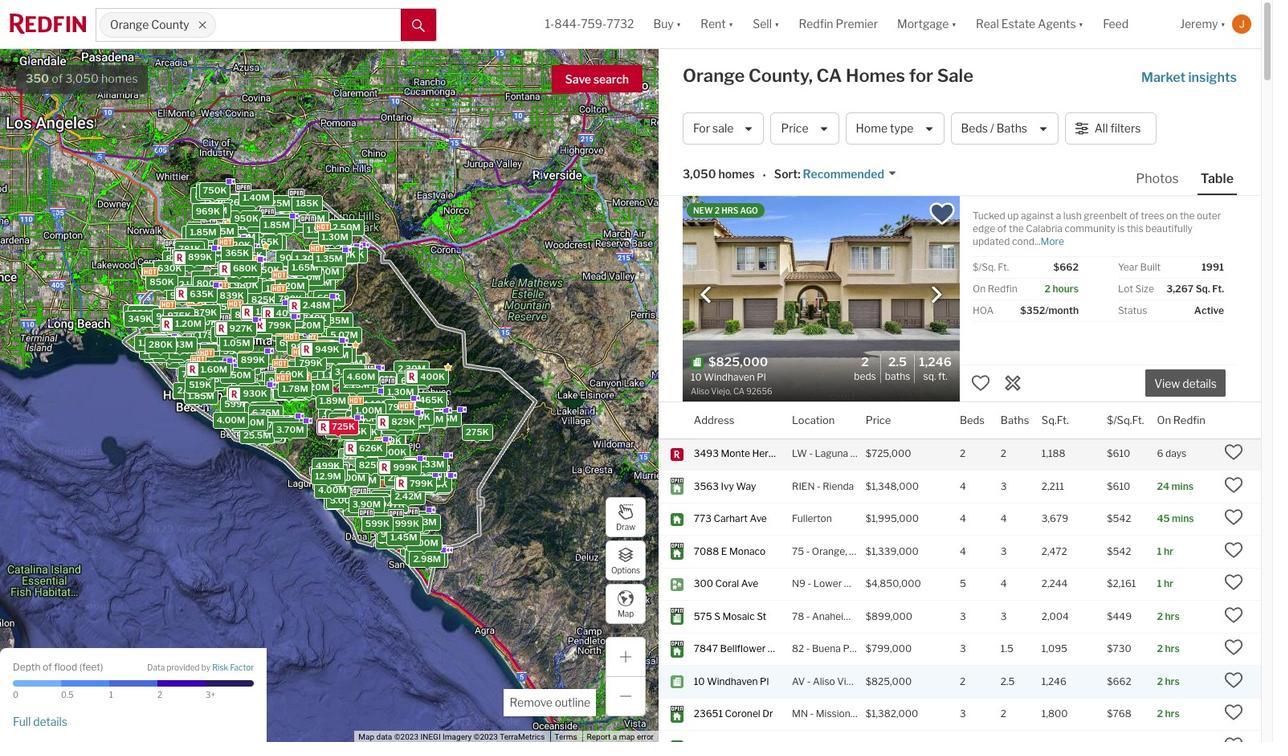 Task type: locate. For each thing, give the bounding box(es) containing it.
woods
[[850, 448, 882, 460]]

1.90m down 1.04m
[[309, 343, 336, 354]]

82 - buena park $799,000
[[792, 643, 912, 655]]

ft.
[[998, 261, 1009, 273], [1212, 283, 1224, 295], [938, 370, 948, 382]]

2 $610 from the top
[[1107, 480, 1130, 492]]

homes inside 3,050 homes •
[[718, 167, 755, 181]]

ft. right 2.5 baths
[[938, 370, 948, 382]]

999k up 995k
[[170, 289, 194, 301]]

3 right $1,382,000
[[960, 708, 966, 720]]

900k
[[382, 446, 407, 457]]

2 2 hrs from the top
[[1157, 643, 1180, 655]]

3 2 hrs from the top
[[1157, 675, 1180, 687]]

beds inside button
[[961, 122, 988, 135]]

2 vertical spatial 1
[[109, 690, 113, 700]]

favorite this home image for $449
[[1224, 606, 1243, 625]]

beds for beds button
[[960, 413, 985, 426]]

1 vertical spatial on redfin
[[1157, 413, 1205, 426]]

▾ inside sell ▾ dropdown button
[[774, 17, 779, 31]]

1 vertical spatial 675k
[[184, 376, 207, 388]]

ave inside 'link'
[[750, 513, 767, 525]]

1 ▾ from the left
[[676, 17, 681, 31]]

rent ▾
[[701, 17, 733, 31]]

3,050 inside 3,050 homes •
[[683, 167, 716, 181]]

0 vertical spatial 3,050
[[65, 71, 99, 86]]

ave for 773 carhart ave
[[750, 513, 767, 525]]

2.40m
[[311, 265, 339, 277], [297, 314, 325, 325], [398, 519, 426, 531], [404, 542, 432, 553]]

0 vertical spatial redfin
[[799, 17, 833, 31]]

1 horizontal spatial 649k
[[406, 410, 430, 422]]

map region
[[0, 0, 736, 742]]

map inside button
[[618, 608, 634, 618]]

0 vertical spatial 815k
[[238, 260, 261, 271]]

error
[[637, 733, 654, 741]]

1 hrs from the top
[[1165, 610, 1180, 622]]

1 horizontal spatial 4.60m
[[347, 371, 375, 382]]

$662
[[1053, 261, 1079, 273], [1107, 675, 1131, 687]]

hr for $542
[[1164, 545, 1173, 557]]

1,095
[[1042, 643, 1067, 655]]

1.85m left 2.70m
[[263, 218, 290, 230]]

1 horizontal spatial 810k
[[214, 270, 237, 281]]

1 right $2,161
[[1157, 578, 1162, 590]]

810k up 745k
[[214, 270, 237, 281]]

orange left county
[[110, 18, 149, 32]]

1 1 hr from the top
[[1157, 545, 1173, 557]]

1.30m up 3.00m
[[322, 231, 348, 242]]

▾ inside real estate agents ▾ link
[[1078, 17, 1084, 31]]

dr right coronel
[[762, 708, 773, 720]]

1 vertical spatial 2.5
[[1001, 675, 1015, 687]]

mn
[[792, 708, 808, 720]]

840k
[[235, 309, 259, 320]]

3 down the 5
[[960, 610, 966, 622]]

▾ right rent
[[728, 17, 733, 31]]

None search field
[[216, 9, 401, 41]]

839k up 969k
[[195, 189, 219, 201]]

beds for beds / baths
[[961, 122, 988, 135]]

455k
[[373, 489, 398, 501]]

north
[[877, 708, 903, 720]]

buy
[[653, 17, 674, 31]]

0 horizontal spatial ©2023
[[394, 733, 419, 741]]

buena
[[812, 643, 841, 655]]

viejo
[[837, 675, 860, 687], [853, 708, 875, 720]]

0 horizontal spatial $662
[[1053, 261, 1079, 273]]

2.05m
[[198, 338, 226, 350]]

▾ for sell ▾
[[774, 17, 779, 31]]

765k up 680k
[[239, 249, 263, 261]]

1 favorite this home image from the top
[[1224, 443, 1243, 462]]

2.5 right 2 beds
[[888, 355, 907, 369]]

1 vertical spatial 2.25m
[[200, 355, 228, 366]]

649k right 1.38m
[[406, 410, 430, 422]]

1 horizontal spatial 3,050
[[683, 167, 716, 181]]

table button
[[1197, 170, 1237, 195]]

▾ for mortgage ▾
[[951, 17, 957, 31]]

765k down 935k
[[255, 236, 279, 247]]

0 vertical spatial viejo
[[837, 675, 860, 687]]

1.18m up the 213k
[[176, 348, 201, 360]]

0 horizontal spatial 1.45m
[[182, 350, 209, 362]]

2
[[715, 206, 720, 215], [179, 278, 185, 289], [1044, 283, 1051, 295], [215, 328, 220, 339], [861, 355, 869, 369], [204, 369, 209, 380], [266, 373, 272, 384], [960, 448, 966, 460], [1001, 448, 1006, 460], [1157, 610, 1163, 622], [1157, 643, 1163, 655], [960, 675, 966, 687], [1157, 675, 1163, 687], [157, 690, 162, 700], [1001, 708, 1006, 720], [1157, 708, 1163, 720]]

300 coral ave
[[694, 578, 758, 590]]

hr right $2,161
[[1164, 578, 1173, 590]]

next button image
[[928, 286, 945, 302]]

1.24m
[[290, 382, 316, 393]]

1 vertical spatial 1.59m
[[352, 396, 378, 407]]

3,050 up new
[[683, 167, 716, 181]]

1 horizontal spatial map
[[618, 608, 634, 618]]

0 horizontal spatial 2.5
[[888, 355, 907, 369]]

1.65m
[[292, 261, 318, 273], [195, 376, 221, 388], [248, 403, 275, 415], [376, 430, 402, 442]]

- right 82
[[806, 643, 810, 655]]

mins for 24 mins
[[1172, 480, 1194, 492]]

3.60m
[[317, 476, 345, 487]]

on redfin up days
[[1157, 413, 1205, 426]]

0 vertical spatial orange
[[110, 18, 149, 32]]

ft. inside the 1,246 sq. ft.
[[938, 370, 948, 382]]

799k down 781k at the top left
[[177, 256, 201, 268]]

dr for 7847 bellflower dr
[[768, 643, 778, 655]]

favorite this home image for $2,161
[[1224, 573, 1243, 592]]

1 hr from the top
[[1164, 545, 1173, 557]]

$352/month
[[1020, 304, 1079, 316]]

1 horizontal spatial 975k
[[234, 279, 258, 290]]

2 favorite this home image from the top
[[1224, 540, 1243, 560]]

$542 up $2,161
[[1107, 545, 1131, 557]]

1.10m up 530k
[[200, 184, 225, 195]]

2 $542 from the top
[[1107, 545, 1131, 557]]

2.42m down 3.60m at left bottom
[[327, 495, 355, 506]]

▾ for buy ▾
[[676, 17, 681, 31]]

st
[[757, 610, 766, 622]]

this
[[1127, 222, 1143, 235]]

2 ▾ from the left
[[728, 17, 733, 31]]

imagery
[[443, 733, 472, 741]]

- right mn
[[810, 708, 814, 720]]

map left data
[[358, 733, 374, 741]]

map for map
[[618, 608, 634, 618]]

1 ©2023 from the left
[[394, 733, 419, 741]]

1.18m
[[176, 348, 201, 360], [349, 412, 374, 424]]

899k
[[197, 190, 221, 201], [188, 251, 212, 262], [237, 264, 261, 276], [241, 354, 265, 365]]

0 horizontal spatial 2.42m
[[327, 495, 355, 506]]

4.09m
[[288, 268, 316, 279]]

1 vertical spatial 1.70m
[[401, 478, 427, 489]]

$662 down $730
[[1107, 675, 1131, 687]]

1 horizontal spatial 2.25m
[[296, 304, 324, 316]]

favorite this home image
[[1224, 443, 1243, 462], [1224, 540, 1243, 560], [1224, 606, 1243, 625], [1224, 638, 1243, 657]]

959k
[[380, 528, 405, 540]]

hermoso
[[752, 448, 794, 460]]

▾ for rent ▾
[[728, 17, 733, 31]]

1 vertical spatial 465k
[[331, 416, 355, 427]]

548k up 840k
[[231, 295, 255, 306]]

photos button
[[1133, 170, 1197, 194]]

viejo for aliso
[[837, 675, 860, 687]]

2 horizontal spatial 699k
[[392, 522, 417, 533]]

760k
[[235, 279, 259, 291]]

1 vertical spatial redfin
[[988, 283, 1017, 295]]

7088 e monaco link
[[694, 545, 777, 559]]

1.55m down 539k on the top left of page
[[231, 360, 257, 371]]

1 down 45
[[1157, 545, 1162, 557]]

920k
[[227, 239, 251, 251]]

on inside "button"
[[1157, 413, 1171, 426]]

▾ right mortgage
[[951, 17, 957, 31]]

1.55m
[[208, 225, 234, 236], [231, 360, 257, 371]]

1.04m
[[291, 330, 318, 342]]

1 vertical spatial 839k
[[220, 289, 244, 300]]

1.25m up 935k
[[264, 197, 290, 209]]

0 horizontal spatial 829k
[[170, 316, 194, 327]]

▾ inside mortgage ▾ dropdown button
[[951, 17, 957, 31]]

425k up 525k
[[343, 412, 367, 423]]

2 hrs for $768
[[1157, 708, 1180, 720]]

mins
[[1172, 480, 1194, 492], [1172, 513, 1194, 525]]

0 vertical spatial the
[[1180, 210, 1195, 222]]

205k
[[186, 287, 210, 298]]

0 vertical spatial 2.5
[[888, 355, 907, 369]]

1 vertical spatial 2.50m
[[276, 326, 304, 337]]

units down 596k
[[211, 369, 233, 380]]

2.5 inside 2.5 baths
[[888, 355, 907, 369]]

1 $610 from the top
[[1107, 448, 1130, 460]]

0 vertical spatial 450k
[[259, 317, 283, 328]]

6
[[1157, 448, 1163, 460]]

989k
[[297, 385, 322, 396]]

4 favorite this home image from the top
[[1224, 638, 1243, 657]]

dr for 23651 coronel dr
[[762, 708, 773, 720]]

ft. down 1991
[[1212, 283, 1224, 295]]

1.33m up 1.46m
[[418, 458, 444, 469]]

1 hr right $2,161
[[1157, 578, 1173, 590]]

)
[[100, 661, 103, 673]]

1 horizontal spatial 2.42m
[[395, 490, 422, 502]]

aliso
[[813, 675, 835, 687]]

5.00m up 1.87m
[[369, 491, 397, 502]]

recommended button
[[800, 167, 897, 182]]

1.90m down 499k
[[319, 476, 346, 488]]

0 horizontal spatial 559k
[[173, 345, 197, 356]]

0 horizontal spatial orange
[[110, 18, 149, 32]]

baths right /
[[997, 122, 1027, 135]]

1 hr
[[1157, 545, 1173, 557], [1157, 578, 1173, 590]]

1
[[1157, 545, 1162, 557], [1157, 578, 1162, 590], [109, 690, 113, 700]]

1 vertical spatial 930k
[[243, 388, 267, 399]]

a
[[1056, 210, 1061, 222], [613, 733, 617, 741]]

hrs for $768
[[1165, 708, 1180, 720]]

- left n
[[809, 448, 813, 460]]

570k
[[330, 249, 354, 261]]

on redfin down $/sq. ft.
[[973, 283, 1017, 295]]

sq. for 1,246
[[923, 370, 936, 382]]

45 mins
[[1157, 513, 1194, 525]]

2 hr from the top
[[1164, 578, 1173, 590]]

jeremy ▾
[[1180, 17, 1226, 31]]

1 vertical spatial $610
[[1107, 480, 1130, 492]]

favorite button image
[[928, 200, 956, 227]]

4 for $1,339,000
[[960, 545, 966, 557]]

hr for $2,161
[[1164, 578, 1173, 590]]

year
[[1118, 261, 1138, 273]]

$662 up hours
[[1053, 261, 1079, 273]]

x-out this home image
[[1003, 373, 1022, 393]]

3 ▾ from the left
[[774, 17, 779, 31]]

899k up 980k
[[237, 264, 261, 276]]

0 vertical spatial 1.30m
[[322, 231, 348, 242]]

450k down 455k
[[375, 503, 399, 514]]

1,246 down 1,095
[[1042, 675, 1067, 687]]

0 vertical spatial 1,246
[[919, 355, 952, 369]]

300 coral ave link
[[694, 578, 777, 591]]

▾ inside buy ▾ dropdown button
[[676, 17, 681, 31]]

viejo left north
[[853, 708, 875, 720]]

photos
[[1136, 171, 1179, 186]]

0 vertical spatial a
[[1056, 210, 1061, 222]]

- for 78
[[806, 610, 810, 622]]

ave right carhart
[[750, 513, 767, 525]]

1.33m up 1.23m
[[167, 339, 193, 350]]

949k down the '5.07m'
[[315, 343, 339, 354]]

1 horizontal spatial on redfin
[[1157, 413, 1205, 426]]

470k
[[278, 307, 302, 318]]

789k down 1.23m
[[182, 369, 206, 380]]

0 vertical spatial on redfin
[[973, 283, 1017, 295]]

0 vertical spatial homes
[[101, 71, 138, 86]]

539k
[[223, 345, 247, 357]]

0 vertical spatial 548k
[[231, 295, 255, 306]]

county
[[151, 18, 189, 32]]

1.59m up 345k
[[352, 396, 378, 407]]

4 2 hrs from the top
[[1157, 708, 1180, 720]]

favorite this home image
[[971, 373, 990, 393], [1224, 475, 1243, 495], [1224, 508, 1243, 527], [1224, 573, 1243, 592], [1224, 671, 1243, 690], [1224, 703, 1243, 722], [1224, 736, 1243, 742]]

1 horizontal spatial 1.45m
[[391, 531, 417, 543]]

1 vertical spatial on
[[1157, 413, 1171, 426]]

- right rien
[[817, 480, 821, 492]]

999k
[[267, 216, 291, 227], [170, 289, 194, 301], [393, 461, 417, 472], [395, 518, 419, 529]]

1 vertical spatial orange
[[683, 65, 745, 86]]

hrs
[[721, 206, 739, 215]]

- for rien
[[817, 480, 821, 492]]

real estate agents ▾ button
[[966, 0, 1093, 48]]

4.15m
[[385, 520, 412, 532]]

homes left •
[[718, 167, 755, 181]]

0 horizontal spatial on redfin
[[973, 283, 1017, 295]]

0 vertical spatial 465k
[[419, 394, 443, 406]]

details right full
[[33, 715, 67, 728]]

599k down 1.75m
[[224, 398, 249, 409]]

1.46m
[[420, 478, 447, 490]]

0 horizontal spatial ft.
[[938, 370, 948, 382]]

the down the up
[[1009, 222, 1024, 235]]

$542 for 1 hr
[[1107, 545, 1131, 557]]

4 hrs from the top
[[1165, 708, 1180, 720]]

a inside tucked up against a lush greenbelt of trees on the outer edge of the calabria community is this beautifully updated cond...
[[1056, 210, 1061, 222]]

sq. inside the 1,246 sq. ft.
[[923, 370, 936, 382]]

beds left 2.5 baths
[[854, 370, 876, 382]]

1 for $2,161
[[1157, 578, 1162, 590]]

450k down 955k on the top left of the page
[[259, 317, 283, 328]]

the right on
[[1180, 210, 1195, 222]]

3 favorite this home image from the top
[[1224, 606, 1243, 625]]

$542 left 45
[[1107, 513, 1131, 525]]

2 horizontal spatial 2.50m
[[417, 553, 445, 564]]

2.15m down 3.15m
[[343, 379, 369, 390]]

0 horizontal spatial 1.70m
[[138, 337, 165, 348]]

mins for 45 mins
[[1172, 513, 1194, 525]]

850k up 460k
[[186, 288, 211, 299]]

2 hrs
[[1157, 610, 1180, 622], [1157, 643, 1180, 655], [1157, 675, 1180, 687], [1157, 708, 1180, 720]]

1.90m
[[309, 343, 336, 354], [319, 476, 346, 488]]

1.43m
[[199, 341, 226, 352]]

homes
[[846, 65, 905, 86]]

1.63m
[[410, 516, 437, 528]]

1 horizontal spatial 1.59m
[[352, 396, 378, 407]]

previous button image
[[698, 286, 714, 302]]

0 vertical spatial $542
[[1107, 513, 1131, 525]]

773
[[694, 513, 711, 525]]

a left map
[[613, 733, 617, 741]]

1 horizontal spatial price
[[866, 413, 891, 426]]

7847 bellflower dr link
[[694, 643, 778, 656]]

1.95m down 6.35m
[[316, 339, 343, 350]]

1 vertical spatial homes
[[718, 167, 755, 181]]

price up $725,000
[[866, 413, 891, 426]]

2 vertical spatial redfin
[[1173, 413, 1205, 426]]

759-
[[581, 17, 607, 31]]

5 ▾ from the left
[[1078, 17, 1084, 31]]

hr down 45
[[1164, 545, 1173, 557]]

1-
[[545, 17, 555, 31]]

homes down orange county
[[101, 71, 138, 86]]

0 horizontal spatial 529k
[[344, 420, 368, 431]]

ave right coral
[[741, 578, 758, 590]]

hrs for $449
[[1165, 610, 1180, 622]]

1 horizontal spatial 425k
[[343, 412, 367, 423]]

map button
[[606, 584, 646, 624]]

1 $542 from the top
[[1107, 513, 1131, 525]]

1 horizontal spatial 548k
[[368, 398, 392, 410]]

1 horizontal spatial redfin
[[988, 283, 1017, 295]]

0 horizontal spatial 789k
[[182, 369, 206, 380]]

1 vertical spatial 789k
[[182, 369, 206, 380]]

view details button
[[1145, 370, 1226, 397]]

1.33m right 2.34m
[[421, 478, 447, 489]]

1.35m
[[186, 228, 212, 239], [229, 231, 256, 242], [316, 253, 343, 264], [420, 480, 446, 491]]

0 vertical spatial 400k
[[252, 324, 277, 335]]

975k
[[234, 279, 258, 290], [167, 310, 191, 321]]

ft. for 1,246
[[938, 370, 948, 382]]

0 vertical spatial 839k
[[195, 189, 219, 201]]

1 vertical spatial viejo
[[853, 708, 875, 720]]

23651 coronel dr link
[[694, 708, 777, 721]]

0 vertical spatial mins
[[1172, 480, 1194, 492]]

- right the '78'
[[806, 610, 810, 622]]

839k
[[195, 189, 219, 201], [220, 289, 244, 300]]

heading
[[691, 355, 821, 398]]

1.48m
[[246, 303, 272, 315]]

orange for orange county
[[110, 18, 149, 32]]

25.5m
[[243, 429, 271, 440]]

599k left 995k
[[127, 306, 151, 317]]

1 vertical spatial 4.60m
[[245, 428, 273, 439]]

290k
[[350, 429, 374, 440]]

2 hours
[[1044, 283, 1079, 295]]

1,246 right 2.5 baths
[[919, 355, 952, 369]]

1,800
[[1042, 708, 1068, 720]]

$1,348,000
[[866, 480, 919, 492]]

2 hrs from the top
[[1165, 643, 1180, 655]]

7847 bellflower dr
[[694, 643, 778, 655]]

1 horizontal spatial 400k
[[420, 370, 445, 382]]

1 vertical spatial 400k
[[420, 370, 445, 382]]

- for 82
[[806, 643, 810, 655]]

0 horizontal spatial 949k
[[217, 240, 241, 251]]

4 ▾ from the left
[[951, 17, 957, 31]]

price button up $725,000
[[866, 402, 891, 438]]

anaheim
[[812, 610, 852, 622]]

0 horizontal spatial 425k
[[210, 300, 233, 312]]

1 hr down 45
[[1157, 545, 1173, 557]]

beds left /
[[961, 122, 988, 135]]

1 vertical spatial 1.60m
[[371, 448, 398, 459]]

- right av
[[807, 675, 811, 687]]

1 vertical spatial sq.
[[923, 370, 936, 382]]

425k down 745k
[[210, 300, 233, 312]]

2 hrs for $730
[[1157, 643, 1180, 655]]

6 ▾ from the left
[[1220, 17, 1226, 31]]

0 vertical spatial 1
[[1157, 545, 1162, 557]]

2 horizontal spatial redfin
[[1173, 413, 1205, 426]]

monte
[[721, 448, 750, 460]]

0 horizontal spatial details
[[33, 715, 67, 728]]

975k down 680k
[[234, 279, 258, 290]]

2 vertical spatial baths
[[1001, 413, 1029, 426]]

999k down 900k at the left bottom of page
[[393, 461, 417, 472]]

2 1 hr from the top
[[1157, 578, 1173, 590]]

0 horizontal spatial 2.50m
[[276, 326, 304, 337]]

- for lw
[[809, 448, 813, 460]]

3 hrs from the top
[[1165, 675, 1180, 687]]

1.25m down 909k
[[271, 271, 297, 283]]

▾ inside rent ▾ dropdown button
[[728, 17, 733, 31]]

1.34m
[[309, 267, 335, 279]]

1.70m
[[138, 337, 165, 348], [401, 478, 427, 489]]

1 horizontal spatial on
[[1157, 413, 1171, 426]]

82
[[792, 643, 804, 655]]

new 2 hrs ago
[[693, 206, 758, 215]]

0 vertical spatial details
[[1182, 377, 1217, 391]]

1 horizontal spatial a
[[1056, 210, 1061, 222]]

$610 for 6 days
[[1107, 448, 1130, 460]]

1 vertical spatial 425k
[[343, 412, 367, 423]]

baths right 2 beds
[[885, 370, 910, 382]]

1 2 hrs from the top
[[1157, 610, 1180, 622]]



Task type: vqa. For each thing, say whether or not it's contained in the screenshot.
the bottom 1.70M
yes



Task type: describe. For each thing, give the bounding box(es) containing it.
1.00m up 3.85m
[[335, 357, 363, 369]]

1 vertical spatial 1.55m
[[231, 360, 257, 371]]

2.48m
[[303, 299, 330, 311]]

favorite button checkbox
[[928, 200, 956, 227]]

pl
[[760, 675, 769, 687]]

of up updated
[[997, 222, 1007, 235]]

0 vertical spatial 2.25m
[[296, 304, 324, 316]]

0 horizontal spatial 450k
[[259, 317, 283, 328]]

349k
[[128, 313, 152, 324]]

773 carhart ave
[[694, 513, 767, 525]]

45
[[1157, 513, 1170, 525]]

1,246 for 1,246
[[1042, 675, 1067, 687]]

$4,850,000
[[866, 578, 921, 590]]

0 vertical spatial 675k
[[221, 322, 245, 334]]

2 hrs for $662
[[1157, 675, 1180, 687]]

1 horizontal spatial 559k
[[259, 237, 283, 248]]

825k down '135k'
[[251, 293, 275, 305]]

1991
[[1202, 261, 1224, 273]]

0 horizontal spatial 810k
[[170, 319, 193, 331]]

799k right 843k
[[191, 252, 214, 263]]

1.22m
[[420, 479, 446, 490]]

0 horizontal spatial 4.60m
[[245, 428, 273, 439]]

laguna
[[815, 448, 848, 460]]

1 hr for $2,161
[[1157, 578, 1173, 590]]

1 horizontal spatial 2.80m
[[249, 417, 277, 429]]

google image
[[4, 721, 57, 742]]

sell ▾
[[753, 17, 779, 31]]

1 horizontal spatial 465k
[[419, 394, 443, 406]]

provided
[[167, 663, 200, 672]]

0 vertical spatial 1.25m
[[264, 197, 290, 209]]

2 inside 2 beds
[[861, 355, 869, 369]]

0 vertical spatial $662
[[1053, 261, 1079, 273]]

2 vertical spatial 1.60m
[[359, 496, 386, 507]]

1.80m
[[326, 348, 353, 360]]

search
[[593, 72, 629, 86]]

825k right the 671k
[[394, 413, 418, 425]]

0 vertical spatial 930k
[[227, 250, 251, 261]]

size
[[1135, 283, 1154, 295]]

0 vertical spatial 1.33m
[[167, 339, 193, 350]]

825k up 820k
[[343, 450, 366, 461]]

1 horizontal spatial 839k
[[220, 289, 244, 300]]

929k
[[386, 421, 410, 432]]

0 vertical spatial 1.60m
[[201, 363, 227, 374]]

is
[[1118, 222, 1125, 235]]

1.35m up 781k at the top left
[[186, 228, 212, 239]]

899k up 969k
[[197, 190, 221, 201]]

1 horizontal spatial 5.00m
[[369, 491, 397, 502]]

ave for 300 coral ave
[[741, 578, 758, 590]]

799k up '929k'
[[388, 401, 411, 413]]

favorite this home image for $730
[[1224, 638, 1243, 657]]

1 horizontal spatial the
[[1180, 210, 1195, 222]]

sq. for 3,267
[[1196, 283, 1210, 295]]

1 vertical spatial 2.10m
[[400, 513, 426, 524]]

1.09m
[[183, 379, 210, 390]]

0 vertical spatial 765k
[[255, 236, 279, 247]]

user photo image
[[1232, 14, 1251, 34]]

2 horizontal spatial 5.00m
[[409, 551, 438, 562]]

0 horizontal spatial 5.00m
[[330, 495, 359, 506]]

2.00m up 365k
[[207, 231, 236, 243]]

address
[[694, 413, 734, 426]]

1.26m
[[202, 373, 228, 385]]

greenbelt
[[1084, 210, 1127, 222]]

$542 for 45 mins
[[1107, 513, 1131, 525]]

units up "988k" at the left bottom of the page
[[273, 373, 296, 384]]

feed
[[1103, 17, 1129, 31]]

0 horizontal spatial 675k
[[184, 376, 207, 388]]

more
[[1041, 235, 1064, 247]]

0 horizontal spatial price button
[[771, 112, 839, 145]]

775k
[[156, 318, 179, 329]]

1.00m up 475k
[[256, 306, 283, 317]]

1-844-759-7732 link
[[545, 17, 634, 31]]

599k down 749k
[[288, 337, 313, 348]]

2 vertical spatial 1.33m
[[421, 478, 447, 489]]

1 horizontal spatial 529k
[[375, 492, 399, 503]]

850k up '135k'
[[255, 264, 280, 275]]

1 vertical spatial the
[[1009, 222, 1024, 235]]

redfin inside button
[[799, 17, 833, 31]]

coronel
[[725, 708, 760, 720]]

0 horizontal spatial 548k
[[231, 295, 255, 306]]

0 vertical spatial 529k
[[344, 420, 368, 431]]

submit search image
[[412, 19, 425, 32]]

1 horizontal spatial 829k
[[391, 416, 415, 427]]

feed button
[[1093, 0, 1170, 48]]

4 for $1,995,000
[[960, 513, 966, 525]]

7732
[[607, 17, 634, 31]]

map for map data ©2023 inegi imagery ©2023 terrametrics
[[358, 733, 374, 741]]

1.00m up 345k
[[355, 405, 382, 416]]

2.00m up '920k'
[[232, 223, 260, 234]]

799k down "848k"
[[410, 477, 433, 488]]

- for av
[[807, 675, 811, 687]]

hrs for $662
[[1165, 675, 1180, 687]]

1 vertical spatial 949k
[[217, 240, 241, 251]]

3493 monte hermoso unit n link
[[694, 448, 824, 461]]

880k up 630k
[[171, 248, 196, 259]]

2 vertical spatial 2.50m
[[417, 553, 445, 564]]

2.34m
[[388, 472, 415, 483]]

year built
[[1118, 261, 1161, 273]]

4.70m
[[293, 271, 321, 283]]

view details link
[[1145, 368, 1226, 397]]

1 vertical spatial 765k
[[239, 249, 263, 261]]

4.50m
[[291, 252, 319, 263]]

0 vertical spatial 699k
[[227, 252, 251, 263]]

399k
[[353, 426, 378, 438]]

1 for $542
[[1157, 545, 1162, 557]]

1 horizontal spatial 450k
[[375, 503, 399, 514]]

- for mn
[[810, 708, 814, 720]]

0 horizontal spatial 2.80m
[[177, 384, 205, 395]]

1 vertical spatial beds
[[854, 370, 876, 382]]

1 vertical spatial a
[[613, 733, 617, 741]]

1.85m down 519k
[[188, 390, 214, 401]]

of left flood
[[43, 661, 52, 673]]

1.35m up 1.34m
[[316, 253, 343, 264]]

$768
[[1107, 708, 1131, 720]]

899k down 870k
[[188, 251, 212, 262]]

870k
[[201, 226, 225, 238]]

view details
[[1154, 377, 1217, 391]]

2 units up "988k" at the left bottom of the page
[[266, 373, 296, 384]]

1 horizontal spatial 2.50m
[[333, 221, 361, 233]]

rien - rienda
[[792, 480, 854, 492]]

view
[[1154, 377, 1180, 391]]

0 horizontal spatial 699k
[[157, 348, 181, 359]]

2,004
[[1042, 610, 1069, 622]]

213k
[[185, 365, 207, 376]]

0 vertical spatial 810k
[[214, 270, 237, 281]]

260k
[[228, 196, 252, 207]]

799k down 981k
[[299, 357, 323, 368]]

options button
[[606, 541, 646, 581]]

depth of flood ( feet )
[[13, 661, 103, 673]]

▾ for jeremy ▾
[[1220, 17, 1226, 31]]

899k up 2.83m
[[241, 354, 265, 365]]

2 ©2023 from the left
[[474, 733, 498, 741]]

999k up the 10.00m
[[395, 518, 419, 529]]

671k
[[369, 407, 392, 419]]

3 left the 1.5 on the right bottom of the page
[[960, 643, 966, 655]]

1 vertical spatial 1.25m
[[190, 231, 216, 242]]

map data ©2023 inegi imagery ©2023 terrametrics
[[358, 733, 545, 741]]

1.10m down 889k
[[307, 277, 332, 288]]

0 vertical spatial 1.59m
[[199, 340, 225, 351]]

details for view details
[[1182, 377, 1217, 391]]

1 hr for $542
[[1157, 545, 1173, 557]]

825k down 626k
[[359, 459, 383, 470]]

0 vertical spatial on
[[973, 283, 986, 295]]

2 units down 596k
[[204, 369, 233, 380]]

$/sq.ft. button
[[1107, 402, 1144, 438]]

home type button
[[845, 112, 944, 145]]

3 left 2,211
[[1001, 480, 1007, 492]]

2 vertical spatial 699k
[[392, 522, 417, 533]]

3563
[[694, 480, 719, 492]]

850k down 630k
[[150, 276, 174, 287]]

1.95m up 345k
[[330, 400, 356, 411]]

of right east
[[876, 610, 886, 622]]

2 units up 539k on the top left of page
[[215, 328, 244, 339]]

1 horizontal spatial 815k
[[388, 409, 411, 420]]

1 vertical spatial price
[[866, 413, 891, 426]]

0 horizontal spatial 925k
[[206, 358, 230, 369]]

2 units down 630k
[[179, 278, 208, 289]]

status
[[1118, 304, 1147, 316]]

1.10m down 775k
[[147, 336, 172, 347]]

665k
[[317, 292, 341, 303]]

2.00m up 2.98m
[[410, 537, 438, 548]]

6.75m
[[252, 407, 280, 418]]

2.40m down 3.00m
[[311, 265, 339, 277]]

3.30m
[[241, 422, 270, 433]]

favorite this home image for $542
[[1224, 540, 1243, 560]]

1.35m up 100k at top left
[[229, 231, 256, 242]]

$825,000
[[866, 675, 912, 687]]

185k
[[296, 197, 319, 208]]

0 vertical spatial price
[[781, 122, 808, 135]]

3 left 2,472
[[1001, 545, 1007, 557]]

1 vertical spatial 1.90m
[[319, 476, 346, 488]]

1.95m up the 671k
[[351, 394, 378, 405]]

remove orange county image
[[197, 20, 207, 30]]

0 vertical spatial 949k
[[270, 198, 295, 209]]

2.24m
[[217, 301, 244, 313]]

1.85m down 969k
[[190, 226, 216, 237]]

880k up 745k
[[230, 269, 255, 280]]

2 hrs for $449
[[1157, 610, 1180, 622]]

photo of 10 windhaven pl, aliso viejo, ca 92656 image
[[683, 196, 960, 402]]

850k up 539k on the top left of page
[[221, 332, 245, 343]]

799k down 350k at top
[[268, 319, 292, 330]]

599k up 598k
[[329, 411, 354, 423]]

0 horizontal spatial 975k
[[167, 310, 191, 321]]

2.5 for 2.5
[[1001, 675, 1015, 687]]

1.00m up "988k" at the left bottom of the page
[[268, 373, 295, 384]]

3 up the 1.5 on the right bottom of the page
[[1001, 610, 1007, 622]]

2 vertical spatial 949k
[[315, 343, 339, 354]]

favorite this home image for $768
[[1224, 703, 1243, 722]]

3,050 homes •
[[683, 167, 766, 182]]

1 vertical spatial 1.30m
[[295, 253, 322, 264]]

1 vertical spatial price button
[[866, 402, 891, 438]]

999k left 2.70m
[[267, 216, 291, 227]]

favorite this home image for $610
[[1224, 443, 1243, 462]]

viejo for mission
[[853, 708, 875, 720]]

2.40m up 2.98m
[[404, 542, 432, 553]]

907k
[[269, 375, 293, 386]]

market
[[1141, 70, 1186, 85]]

0 horizontal spatial homes
[[101, 71, 138, 86]]

ft. for 3,267
[[1212, 283, 1224, 295]]

2 horizontal spatial 2.80m
[[416, 413, 444, 424]]

1 vertical spatial 559k
[[173, 345, 197, 356]]

details for full details
[[33, 715, 67, 728]]

2.40m up the 10.00m
[[398, 519, 426, 531]]

1.5
[[1001, 643, 1013, 655]]

0 vertical spatial 2.10m
[[415, 471, 441, 482]]

1.10m down 1.68m
[[322, 369, 347, 381]]

address button
[[694, 402, 734, 438]]

23651 coronel dr
[[694, 708, 773, 720]]

0 vertical spatial 789k
[[278, 293, 302, 304]]

hrs for $730
[[1165, 643, 1180, 655]]

1 horizontal spatial 1.18m
[[349, 412, 374, 424]]

on redfin button
[[1157, 402, 1205, 438]]

2 vertical spatial 1.25m
[[271, 271, 297, 283]]

favorite this home image for $662
[[1224, 671, 1243, 690]]

market insights
[[1141, 70, 1237, 85]]

units up 460k
[[186, 278, 208, 289]]

969k
[[196, 205, 220, 217]]

1 horizontal spatial 2.15m
[[432, 412, 458, 424]]

orange for orange county, ca homes for sale
[[683, 65, 745, 86]]

365k
[[225, 247, 249, 258]]

0 vertical spatial 4.60m
[[347, 371, 375, 382]]

0 vertical spatial 1.15m
[[335, 421, 360, 432]]

1,246 for 1,246 sq. ft.
[[919, 355, 952, 369]]

risk factor link
[[212, 663, 254, 674]]

of right 350
[[52, 71, 63, 86]]

0 horizontal spatial 400k
[[252, 324, 277, 335]]

1 vertical spatial 1.33m
[[418, 458, 444, 469]]

mn - mission viejo north
[[792, 708, 903, 720]]

favorite this home image for $542
[[1224, 508, 1243, 527]]

favorite this home image for $610
[[1224, 475, 1243, 495]]

1.35m right 2.34m
[[420, 480, 446, 491]]

0 vertical spatial 649k
[[244, 283, 269, 295]]

773 carhart ave link
[[694, 513, 777, 526]]

units up 539k on the top left of page
[[222, 328, 244, 339]]

2.5 for 2.5 baths
[[888, 355, 907, 369]]

1.00m up 2.20m
[[338, 472, 366, 483]]

909k
[[279, 252, 304, 263]]

0 vertical spatial 1.90m
[[309, 343, 336, 354]]

3,267 sq. ft.
[[1167, 283, 1224, 295]]

of up this
[[1129, 210, 1139, 222]]

$610 for 24 mins
[[1107, 480, 1130, 492]]

599k down 1.87m
[[365, 517, 390, 529]]

more link
[[1041, 235, 1064, 247]]

lw - laguna woods
[[792, 448, 882, 460]]

sq.ft. button
[[1042, 402, 1069, 438]]

beds button
[[960, 402, 985, 438]]

820k
[[341, 471, 365, 482]]

redfin inside "button"
[[1173, 413, 1205, 426]]

1 vertical spatial baths
[[885, 370, 910, 382]]

1 vertical spatial 1.15m
[[352, 475, 377, 486]]

880k up the 635k
[[195, 273, 220, 284]]

1 horizontal spatial 925k
[[391, 409, 415, 420]]

2.40m down 2.48m
[[297, 314, 325, 325]]

225k
[[185, 351, 209, 362]]

0 horizontal spatial 1.18m
[[176, 348, 201, 360]]

843k
[[166, 253, 190, 264]]

new
[[693, 206, 713, 215]]

4 for $1,348,000
[[960, 480, 966, 492]]

park
[[843, 643, 864, 655]]

1 vertical spatial $662
[[1107, 675, 1131, 687]]

10 windhaven pl link
[[694, 675, 777, 689]]

2 beds
[[854, 355, 876, 382]]

0 vertical spatial ft.
[[998, 261, 1009, 273]]

baths inside button
[[997, 122, 1027, 135]]

0 vertical spatial 1.55m
[[208, 225, 234, 236]]

350k
[[269, 305, 293, 317]]

carhart
[[714, 513, 748, 525]]

298k
[[350, 423, 374, 434]]

0 vertical spatial 425k
[[210, 300, 233, 312]]

1.10m up 515k
[[364, 398, 390, 409]]



